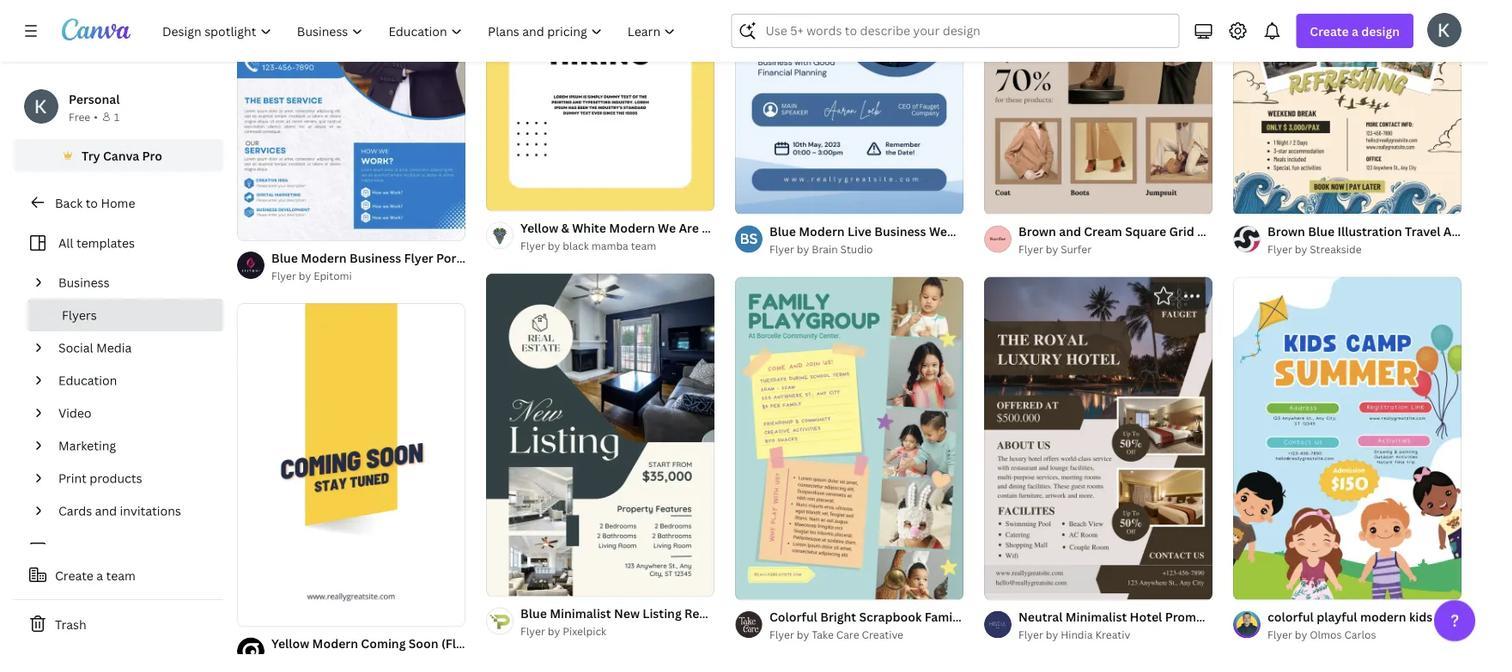 Task type: locate. For each thing, give the bounding box(es) containing it.
brown left the cream
[[1019, 223, 1056, 240]]

modern inside blue modern live business webinar flyer flyer by brain studio
[[799, 223, 845, 240]]

blue inside blue modern business flyer portrait flyer by epitomi
[[271, 250, 298, 266]]

colorful playful modern kids camp sum link
[[1268, 608, 1489, 627]]

create for create a team
[[55, 567, 94, 584]]

minimalist up kreativ
[[1066, 609, 1127, 625]]

1 horizontal spatial team
[[631, 239, 656, 253]]

0 horizontal spatial a
[[96, 567, 103, 584]]

social media link
[[52, 332, 213, 364]]

scrapbook
[[859, 609, 922, 625]]

create a design button
[[1296, 14, 1414, 48]]

business
[[875, 223, 926, 240], [349, 250, 401, 266], [58, 274, 110, 291]]

back to home link
[[14, 186, 223, 220]]

olmos
[[1310, 628, 1342, 642]]

modern inside blue modern business flyer portrait flyer by epitomi
[[301, 250, 347, 266]]

minimalist inside blue minimalist new listing real estate flyer flyer by pixelpick
[[550, 606, 611, 622]]

1 vertical spatial a
[[96, 567, 103, 584]]

1 horizontal spatial create
[[1310, 23, 1349, 39]]

are
[[679, 220, 699, 236]]

streakside
[[1310, 242, 1362, 256]]

1 vertical spatial create
[[55, 567, 94, 584]]

0 horizontal spatial team
[[106, 567, 136, 584]]

0 vertical spatial flyers
[[62, 307, 97, 323]]

neutral minimalist hotel promotion flyers flyer by hindia kreativ
[[1019, 609, 1266, 642]]

free •
[[69, 109, 98, 124]]

brown blue illustration travel agency link
[[1268, 222, 1489, 241]]

yellow modern coming soon (flyer)
[[271, 636, 479, 652]]

flyer right bs link
[[769, 242, 794, 256]]

by left black
[[548, 239, 560, 253]]

flyer left surfer at top right
[[1019, 242, 1043, 256]]

to
[[86, 195, 98, 211]]

yellow modern coming soon (flyer) link
[[271, 634, 479, 653]]

brown right fashion
[[1268, 223, 1305, 240]]

blue inside blue modern live business webinar flyer flyer by brain studio
[[769, 223, 796, 240]]

invitations
[[120, 503, 181, 519]]

1 vertical spatial flyers
[[1230, 609, 1266, 625]]

hindia
[[1061, 628, 1093, 642]]

canva
[[103, 147, 139, 164]]

minimalist up pixelpick
[[550, 606, 611, 622]]

0 vertical spatial a
[[1352, 23, 1359, 39]]

yellow inside yellow modern coming soon (flyer) link
[[271, 636, 309, 652]]

0 horizontal spatial brown
[[1019, 223, 1056, 240]]

social media
[[58, 340, 132, 356]]

flyer left pixelpick
[[520, 625, 545, 639]]

and
[[1059, 223, 1081, 240], [95, 503, 117, 519]]

modern up brain
[[799, 223, 845, 240]]

home
[[101, 195, 135, 211]]

by inside brown and cream square grid fashion sale flyer flyer by surfer
[[1046, 242, 1058, 256]]

0 horizontal spatial flyers
[[62, 307, 97, 323]]

1 vertical spatial yellow
[[271, 636, 309, 652]]

blue up flyer by pixelpick link
[[520, 606, 547, 622]]

brown blue illustration travel agency  flyer by streakside
[[1268, 223, 1489, 256]]

blue inside blue minimalist new listing real estate flyer flyer by pixelpick
[[520, 606, 547, 622]]

blue up the flyer by epitomi link
[[271, 250, 298, 266]]

flyer down sale
[[1268, 242, 1292, 256]]

brown and cream square grid fashion sale flyer image
[[984, 0, 1213, 214]]

create
[[1310, 23, 1349, 39], [55, 567, 94, 584]]

by
[[548, 239, 560, 253], [797, 242, 809, 256], [1046, 242, 1058, 256], [1295, 242, 1307, 256], [299, 269, 311, 283], [548, 625, 560, 639], [797, 628, 809, 642], [1046, 628, 1058, 642], [1295, 628, 1307, 642]]

1 horizontal spatial flyers
[[1230, 609, 1266, 625]]

epitomi
[[314, 269, 352, 283]]

1 vertical spatial business
[[349, 250, 401, 266]]

education
[[58, 372, 117, 389]]

brown
[[1019, 223, 1056, 240], [1268, 223, 1305, 240]]

business up flyer by brain studio link
[[875, 223, 926, 240]]

sale
[[1245, 223, 1270, 240]]

print products link
[[52, 462, 213, 495]]

flyer inside neutral minimalist hotel promotion flyers flyer by hindia kreativ
[[1019, 628, 1043, 642]]

print
[[58, 470, 87, 487]]

brown inside brown blue illustration travel agency  flyer by streakside
[[1268, 223, 1305, 240]]

modern left coming
[[312, 636, 358, 652]]

yellow inside yellow & white modern we are hiring (flyer) flyer by black mamba team
[[520, 220, 558, 236]]

colorful
[[769, 609, 817, 625]]

flyer left black
[[520, 239, 545, 253]]

create a team
[[55, 567, 136, 584]]

business down all templates
[[58, 274, 110, 291]]

social
[[58, 340, 93, 356]]

modern
[[609, 220, 655, 236], [799, 223, 845, 240], [301, 250, 347, 266], [312, 636, 358, 652]]

promotion
[[1165, 609, 1227, 625]]

live
[[848, 223, 872, 240]]

create up trash
[[55, 567, 94, 584]]

0 vertical spatial (flyer)
[[740, 220, 778, 236]]

print products
[[58, 470, 142, 487]]

flyer down neutral at right bottom
[[1019, 628, 1043, 642]]

by left "take" on the right bottom of the page
[[797, 628, 809, 642]]

blue up streakside
[[1308, 223, 1335, 240]]

blue for blue modern business flyer portrait
[[271, 250, 298, 266]]

by inside blue modern live business webinar flyer flyer by brain studio
[[797, 242, 809, 256]]

by left pixelpick
[[548, 625, 560, 639]]

a for team
[[96, 567, 103, 584]]

we
[[658, 220, 676, 236]]

a inside dropdown button
[[1352, 23, 1359, 39]]

create inside dropdown button
[[1310, 23, 1349, 39]]

blue right bs link
[[769, 223, 796, 240]]

by left streakside
[[1295, 242, 1307, 256]]

1 horizontal spatial brown
[[1268, 223, 1305, 240]]

1 vertical spatial and
[[95, 503, 117, 519]]

0 vertical spatial business
[[875, 223, 926, 240]]

a
[[1352, 23, 1359, 39], [96, 567, 103, 584]]

flyers up social
[[62, 307, 97, 323]]

0 vertical spatial and
[[1059, 223, 1081, 240]]

0 horizontal spatial yellow
[[271, 636, 309, 652]]

1 horizontal spatial (flyer)
[[740, 220, 778, 236]]

modern up "epitomi"
[[301, 250, 347, 266]]

brown for brown and cream square grid fashion sale flyer
[[1019, 223, 1056, 240]]

by left brain
[[797, 242, 809, 256]]

2 brown from the left
[[1268, 223, 1305, 240]]

(flyer) inside yellow modern coming soon (flyer) link
[[441, 636, 479, 652]]

a left design
[[1352, 23, 1359, 39]]

None search field
[[731, 14, 1179, 48]]

flyer by black mamba team link
[[520, 237, 715, 255]]

bs link
[[735, 225, 763, 253]]

(flyer) right hiring at the left of the page
[[740, 220, 778, 236]]

blue modern live business webinar flyer image
[[735, 0, 964, 214]]

by left "epitomi"
[[299, 269, 311, 283]]

care
[[836, 628, 859, 642]]

and right cards
[[95, 503, 117, 519]]

marketing link
[[52, 429, 213, 462]]

coming
[[361, 636, 406, 652]]

1 brown from the left
[[1019, 223, 1056, 240]]

1 horizontal spatial yellow
[[520, 220, 558, 236]]

team down yellow & white modern we are hiring (flyer) link on the top of page
[[631, 239, 656, 253]]

try canva pro button
[[14, 139, 223, 172]]

flyer left "epitomi"
[[271, 269, 296, 283]]

1 horizontal spatial and
[[1059, 223, 1081, 240]]

flyer down colorful
[[1268, 628, 1292, 642]]

0 vertical spatial team
[[631, 239, 656, 253]]

business link
[[52, 266, 213, 299]]

modern up flyer by black mamba team link
[[609, 220, 655, 236]]

0 horizontal spatial and
[[95, 503, 117, 519]]

flyer
[[981, 223, 1010, 240], [1273, 223, 1303, 240], [520, 239, 545, 253], [769, 242, 794, 256], [1019, 242, 1043, 256], [1268, 242, 1292, 256], [404, 250, 433, 266], [271, 269, 296, 283], [752, 606, 782, 622], [1028, 609, 1057, 625], [520, 625, 545, 639], [769, 628, 794, 642], [1019, 628, 1043, 642], [1268, 628, 1292, 642]]

all
[[58, 235, 73, 251]]

yellow & white modern we are hiring (flyer) image
[[486, 0, 715, 211]]

blue inside brown blue illustration travel agency  flyer by streakside
[[1308, 223, 1335, 240]]

minimalist inside neutral minimalist hotel promotion flyers flyer by hindia kreativ
[[1066, 609, 1127, 625]]

soon
[[409, 636, 439, 652]]

0 horizontal spatial business
[[58, 274, 110, 291]]

1 horizontal spatial a
[[1352, 23, 1359, 39]]

(flyer) right "soon"
[[441, 636, 479, 652]]

1 horizontal spatial minimalist
[[1066, 609, 1127, 625]]

take
[[812, 628, 834, 642]]

business up the flyer by epitomi link
[[349, 250, 401, 266]]

create left design
[[1310, 23, 1349, 39]]

back
[[55, 195, 83, 211]]

and up surfer at top right
[[1059, 223, 1081, 240]]

kendall parks image
[[1427, 13, 1462, 47]]

brown inside brown and cream square grid fashion sale flyer flyer by surfer
[[1019, 223, 1056, 240]]

brown and cream square grid fashion sale flyer flyer by surfer
[[1019, 223, 1303, 256]]

white
[[572, 220, 606, 236]]

by inside blue modern business flyer portrait flyer by epitomi
[[299, 269, 311, 283]]

0 vertical spatial create
[[1310, 23, 1349, 39]]

trash
[[55, 616, 86, 633]]

modern inside yellow modern coming soon (flyer) link
[[312, 636, 358, 652]]

1 vertical spatial team
[[106, 567, 136, 584]]

1 horizontal spatial business
[[349, 250, 401, 266]]

0 vertical spatial yellow
[[520, 220, 558, 236]]

cream
[[1084, 223, 1122, 240]]

blue for blue modern live business webinar flyer
[[769, 223, 796, 240]]

create inside button
[[55, 567, 94, 584]]

by inside yellow & white modern we are hiring (flyer) flyer by black mamba team
[[548, 239, 560, 253]]

by down colorful
[[1295, 628, 1307, 642]]

listing
[[643, 606, 682, 622]]

by down neutral at right bottom
[[1046, 628, 1058, 642]]

flyer down 'colorful'
[[769, 628, 794, 642]]

flyers left colorful
[[1230, 609, 1266, 625]]

modern
[[1360, 609, 1406, 625]]

modern for blue modern live business webinar flyer flyer by brain studio
[[799, 223, 845, 240]]

blue minimalist new listing real estate flyer link
[[520, 604, 782, 623]]

0 horizontal spatial create
[[55, 567, 94, 584]]

Search search field
[[766, 15, 1168, 47]]

by left surfer at top right
[[1046, 242, 1058, 256]]

0 horizontal spatial (flyer)
[[441, 636, 479, 652]]

modern for blue modern business flyer portrait flyer by epitomi
[[301, 250, 347, 266]]

a inside button
[[96, 567, 103, 584]]

products
[[90, 470, 142, 487]]

and inside brown and cream square grid fashion sale flyer flyer by surfer
[[1059, 223, 1081, 240]]

a up trash link
[[96, 567, 103, 584]]

1 vertical spatial (flyer)
[[441, 636, 479, 652]]

brain studio image
[[735, 225, 763, 253]]

0 horizontal spatial minimalist
[[550, 606, 611, 622]]

flyer right playgroup at the bottom right
[[1028, 609, 1057, 625]]

team up trash link
[[106, 567, 136, 584]]

2 horizontal spatial business
[[875, 223, 926, 240]]



Task type: describe. For each thing, give the bounding box(es) containing it.
neutral minimalist hotel promotion flyers image
[[984, 277, 1213, 600]]

media
[[96, 340, 132, 356]]

webinar
[[929, 223, 978, 240]]

by inside "colorful bright scrapbook family playgroup flyer flyer by take care creative"
[[797, 628, 809, 642]]

estate
[[713, 606, 750, 622]]

new
[[614, 606, 640, 622]]

brown and cream square grid fashion sale flyer link
[[1019, 222, 1303, 241]]

pixelpick
[[563, 625, 606, 639]]

design
[[1361, 23, 1400, 39]]

flyer by epitomi link
[[271, 267, 465, 284]]

by inside blue minimalist new listing real estate flyer flyer by pixelpick
[[548, 625, 560, 639]]

video link
[[52, 397, 213, 429]]

portrait
[[436, 250, 482, 266]]

flyer right sale
[[1273, 223, 1303, 240]]

flyer right webinar in the right of the page
[[981, 223, 1010, 240]]

personal
[[69, 91, 120, 107]]

minimalist for blue
[[550, 606, 611, 622]]

team inside yellow & white modern we are hiring (flyer) flyer by black mamba team
[[631, 239, 656, 253]]

neutral minimalist hotel promotion flyers link
[[1019, 608, 1266, 627]]

yellow modern coming soon (flyer) image
[[237, 303, 465, 626]]

and for brown
[[1059, 223, 1081, 240]]

flyer by pixelpick link
[[520, 623, 715, 640]]

flyer by surfer link
[[1019, 241, 1213, 258]]

templates
[[76, 235, 135, 251]]

playgroup
[[966, 609, 1025, 625]]

colorful bright scrapbook family playgroup flyer link
[[769, 608, 1057, 627]]

trash link
[[14, 607, 223, 642]]

carlos
[[1344, 628, 1376, 642]]

blue minimalist new listing real estate flyer flyer by pixelpick
[[520, 606, 782, 639]]

black
[[563, 239, 589, 253]]

brain
[[812, 242, 838, 256]]

create a team button
[[14, 558, 223, 593]]

by inside the colorful playful modern kids camp sum flyer by olmos carlos
[[1295, 628, 1307, 642]]

kreativ
[[1095, 628, 1130, 642]]

colorful playful modern kids camp summer flyer image
[[1233, 277, 1462, 600]]

playful
[[1317, 609, 1357, 625]]

business inside blue modern live business webinar flyer flyer by brain studio
[[875, 223, 926, 240]]

colorful bright scrapbook family playgroup flyer image
[[735, 277, 964, 600]]

by inside brown blue illustration travel agency  flyer by streakside
[[1295, 242, 1307, 256]]

flyer inside the colorful playful modern kids camp sum flyer by olmos carlos
[[1268, 628, 1292, 642]]

surfer
[[1061, 242, 1092, 256]]

hotel
[[1130, 609, 1162, 625]]

yellow & white modern we are hiring (flyer) link
[[520, 219, 778, 237]]

real
[[685, 606, 710, 622]]

business inside blue modern business flyer portrait flyer by epitomi
[[349, 250, 401, 266]]

create for create a design
[[1310, 23, 1349, 39]]

brain studio element
[[735, 225, 763, 253]]

brown for brown blue illustration travel agency 
[[1268, 223, 1305, 240]]

blue minimalist new listing real estate flyer image
[[486, 274, 715, 596]]

fashion
[[1197, 223, 1243, 240]]

video
[[58, 405, 92, 421]]

•
[[94, 109, 98, 124]]

sum
[[1471, 609, 1489, 625]]

flyer inside brown blue illustration travel agency  flyer by streakside
[[1268, 242, 1292, 256]]

kids
[[1409, 609, 1433, 625]]

free
[[69, 109, 90, 124]]

hiring
[[702, 220, 737, 236]]

flyer by olmos carlos link
[[1268, 627, 1462, 644]]

all templates
[[58, 235, 135, 251]]

mamba
[[591, 239, 628, 253]]

&
[[561, 220, 569, 236]]

studio
[[840, 242, 873, 256]]

flyer right estate
[[752, 606, 782, 622]]

team inside button
[[106, 567, 136, 584]]

yellow for yellow modern coming soon (flyer)
[[271, 636, 309, 652]]

cards
[[58, 503, 92, 519]]

blue modern business flyer portrait flyer by epitomi
[[271, 250, 482, 283]]

flyer inside yellow & white modern we are hiring (flyer) flyer by black mamba team
[[520, 239, 545, 253]]

blue modern live business webinar flyer link
[[769, 222, 1010, 241]]

flyer left portrait
[[404, 250, 433, 266]]

flyer by streakside link
[[1268, 241, 1462, 258]]

all templates link
[[24, 227, 213, 259]]

creative
[[862, 628, 903, 642]]

1
[[114, 109, 120, 124]]

flyers inside neutral minimalist hotel promotion flyers flyer by hindia kreativ
[[1230, 609, 1266, 625]]

agency
[[1444, 223, 1487, 240]]

colorful playful modern kids camp sum flyer by olmos carlos
[[1268, 609, 1489, 642]]

marketing
[[58, 438, 116, 454]]

flyer by take care creative link
[[769, 627, 964, 644]]

2 vertical spatial business
[[58, 274, 110, 291]]

cards and invitations link
[[52, 495, 213, 527]]

neutral
[[1019, 609, 1063, 625]]

try canva pro
[[82, 147, 162, 164]]

yellow & white modern we are hiring (flyer) flyer by black mamba team
[[520, 220, 778, 253]]

family
[[925, 609, 963, 625]]

yellow for yellow & white modern we are hiring (flyer) flyer by black mamba team
[[520, 220, 558, 236]]

(flyer) inside yellow & white modern we are hiring (flyer) flyer by black mamba team
[[740, 220, 778, 236]]

cards and invitations
[[58, 503, 181, 519]]

blue for blue minimalist new listing real estate flyer
[[520, 606, 547, 622]]

modern inside yellow & white modern we are hiring (flyer) flyer by black mamba team
[[609, 220, 655, 236]]

and for cards
[[95, 503, 117, 519]]

camp
[[1436, 609, 1468, 625]]

a for design
[[1352, 23, 1359, 39]]

pro
[[142, 147, 162, 164]]

by inside neutral minimalist hotel promotion flyers flyer by hindia kreativ
[[1046, 628, 1058, 642]]

flyer by brain studio link
[[769, 241, 964, 258]]

illustration
[[1338, 223, 1402, 240]]

minimalist for neutral
[[1066, 609, 1127, 625]]

brown blue illustration travel agency flyer image
[[1233, 0, 1462, 214]]

blue modern live business webinar flyer flyer by brain studio
[[769, 223, 1010, 256]]

travel
[[1405, 223, 1441, 240]]

modern for yellow modern coming soon (flyer)
[[312, 636, 358, 652]]

top level navigation element
[[151, 14, 690, 48]]

blue modern business flyer portrait image
[[237, 0, 465, 241]]

blue modern business flyer portrait link
[[271, 248, 482, 267]]

grid
[[1169, 223, 1194, 240]]



Task type: vqa. For each thing, say whether or not it's contained in the screenshot.


